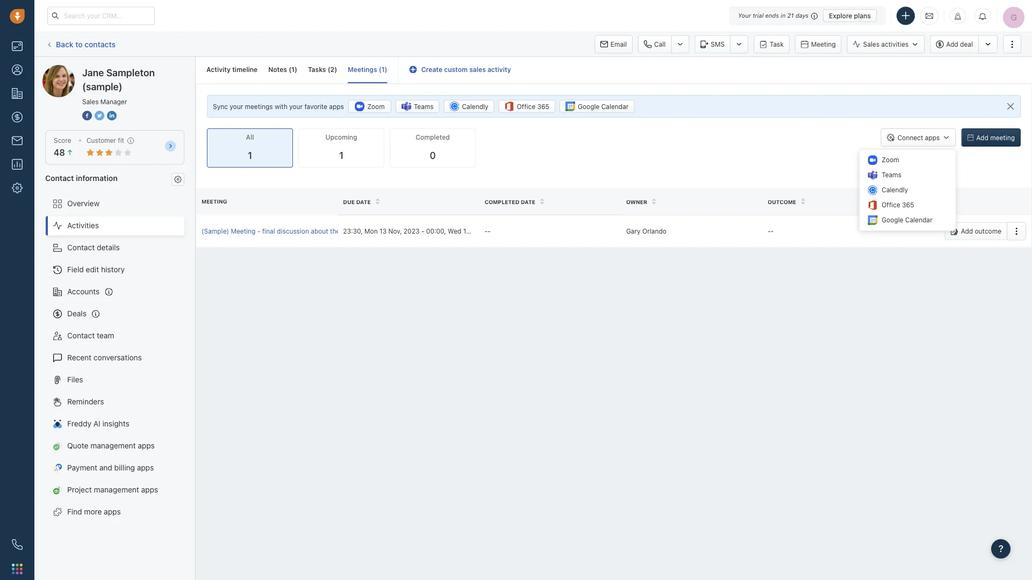 Task type: describe. For each thing, give the bounding box(es) containing it.
( for meetings
[[379, 66, 382, 73]]

1 vertical spatial (sample)
[[82, 81, 122, 92]]

sms
[[711, 41, 725, 48]]

information
[[76, 174, 118, 182]]

sync
[[213, 103, 228, 110]]

payment
[[67, 464, 97, 473]]

calendar inside google calendar button
[[602, 103, 629, 110]]

outcome
[[975, 228, 1002, 235]]

your trial ends in 21 days
[[738, 12, 809, 19]]

0 horizontal spatial jane
[[64, 65, 81, 74]]

files
[[67, 376, 83, 385]]

phone element
[[6, 535, 28, 556]]

connect
[[898, 134, 924, 142]]

explore plans link
[[823, 9, 877, 22]]

completed for completed
[[416, 134, 450, 141]]

apps right billing
[[137, 464, 154, 473]]

13
[[380, 228, 387, 235]]

1 horizontal spatial google
[[882, 217, 904, 224]]

create custom sales activity link
[[410, 66, 511, 73]]

jane sampleton (sample) up manager
[[82, 67, 155, 92]]

task button
[[754, 35, 790, 54]]

billing
[[114, 464, 135, 473]]

date for completed date
[[521, 199, 536, 205]]

edit
[[86, 265, 99, 274]]

final
[[262, 228, 275, 235]]

ai
[[93, 420, 100, 429]]

reminders
[[67, 398, 104, 407]]

2 2023 from the left
[[487, 228, 503, 235]]

add deal
[[947, 41, 973, 48]]

2 - from the left
[[421, 228, 425, 235]]

call
[[654, 41, 666, 48]]

trial
[[753, 12, 764, 19]]

contact for contact team
[[67, 332, 95, 340]]

to
[[75, 40, 83, 49]]

1 down all
[[248, 150, 252, 161]]

sampleton down "contacts"
[[83, 65, 120, 74]]

apps inside connect apps button
[[925, 134, 940, 142]]

completed for completed date
[[485, 199, 520, 205]]

find more apps
[[67, 508, 121, 517]]

contact team
[[67, 332, 114, 340]]

4 - from the left
[[488, 228, 491, 235]]

sms button
[[695, 35, 730, 54]]

due
[[343, 199, 355, 205]]

plans
[[854, 12, 871, 19]]

contact information
[[45, 174, 118, 182]]

21
[[788, 12, 794, 19]]

google calendar button
[[560, 100, 635, 113]]

apps right more
[[104, 508, 121, 517]]

00:00,
[[426, 228, 446, 235]]

sampleton inside the jane sampleton (sample)
[[106, 67, 155, 78]]

mon
[[365, 228, 378, 235]]

team
[[97, 332, 114, 340]]

manager
[[100, 98, 127, 105]]

) for tasks ( 2 )
[[335, 66, 337, 73]]

2 -- from the left
[[768, 228, 774, 235]]

meeting
[[991, 134, 1015, 142]]

1 horizontal spatial jane
[[82, 67, 104, 78]]

favorite
[[305, 103, 327, 110]]

23:30,
[[343, 228, 363, 235]]

notes
[[268, 66, 287, 73]]

teams button
[[396, 100, 440, 113]]

connect apps
[[898, 134, 940, 142]]

0
[[430, 150, 436, 161]]

48
[[54, 148, 65, 158]]

date for due date
[[356, 199, 371, 205]]

1 vertical spatial teams
[[882, 171, 902, 179]]

2 nov, from the left
[[472, 228, 486, 235]]

apps right "favorite"
[[329, 103, 344, 110]]

add for add meeting
[[977, 134, 989, 142]]

more
[[84, 508, 102, 517]]

in
[[781, 12, 786, 19]]

back
[[56, 40, 73, 49]]

1 horizontal spatial 365
[[902, 201, 915, 209]]

activity
[[206, 66, 231, 73]]

due date
[[343, 199, 371, 205]]

back to contacts link
[[45, 36, 116, 53]]

contacts
[[85, 40, 116, 49]]

sync your meetings with your favorite apps
[[213, 103, 344, 110]]

gary
[[626, 228, 641, 235]]

1 right notes
[[292, 66, 295, 73]]

1 right meetings
[[382, 66, 385, 73]]

1 vertical spatial calendly
[[882, 186, 908, 194]]

task
[[770, 41, 784, 48]]

23:30, mon 13 nov, 2023 - 00:00, wed 15 nov, 2023
[[343, 228, 503, 235]]

the
[[330, 228, 340, 235]]

connect apps button
[[881, 129, 956, 147]]

with
[[275, 103, 288, 110]]

office 365 button
[[499, 100, 555, 113]]

notes ( 1 )
[[268, 66, 297, 73]]

contact details
[[67, 243, 120, 252]]

recent conversations
[[67, 354, 142, 362]]

orlando
[[643, 228, 667, 235]]

find
[[67, 508, 82, 517]]

1 horizontal spatial office
[[882, 201, 901, 209]]

meetings
[[348, 66, 377, 73]]

teams inside button
[[414, 103, 434, 110]]

1 vertical spatial deal
[[342, 228, 355, 235]]

insights
[[102, 420, 129, 429]]

explore
[[829, 12, 853, 19]]

add meeting
[[977, 134, 1015, 142]]

1 horizontal spatial office 365
[[882, 201, 915, 209]]

google inside button
[[578, 103, 600, 110]]

explore plans
[[829, 12, 871, 19]]

( for notes
[[289, 66, 292, 73]]

score
[[54, 137, 71, 144]]

add for add outcome
[[961, 228, 973, 235]]

meetings
[[245, 103, 273, 110]]

email button
[[595, 35, 633, 54]]

project management apps
[[67, 486, 158, 495]]

zoom inside button
[[367, 103, 385, 110]]



Task type: locate. For each thing, give the bounding box(es) containing it.
1 vertical spatial sales
[[82, 98, 99, 105]]

1 vertical spatial office
[[882, 201, 901, 209]]

2 horizontal spatial add
[[977, 134, 989, 142]]

custom
[[444, 66, 468, 73]]

project
[[67, 486, 92, 495]]

apps up payment and billing apps
[[138, 442, 155, 451]]

1 horizontal spatial )
[[335, 66, 337, 73]]

owner
[[626, 199, 647, 205]]

add deal button
[[930, 35, 979, 54]]

management up payment and billing apps
[[90, 442, 136, 451]]

) for notes ( 1 )
[[295, 66, 297, 73]]

sales left activities
[[863, 41, 880, 48]]

1 horizontal spatial your
[[289, 103, 303, 110]]

sales for sales manager
[[82, 98, 99, 105]]

0 vertical spatial management
[[90, 442, 136, 451]]

2 ( from the left
[[328, 66, 330, 73]]

upcoming
[[326, 134, 357, 141]]

1 vertical spatial management
[[94, 486, 139, 495]]

teams
[[414, 103, 434, 110], [882, 171, 902, 179]]

all
[[246, 134, 254, 141]]

1 vertical spatial calendar
[[906, 217, 933, 224]]

management down payment and billing apps
[[94, 486, 139, 495]]

office 365
[[517, 103, 550, 110], [882, 201, 915, 209]]

1 horizontal spatial calendar
[[906, 217, 933, 224]]

0 vertical spatial teams
[[414, 103, 434, 110]]

1 horizontal spatial add
[[961, 228, 973, 235]]

) right notes
[[295, 66, 297, 73]]

overview
[[67, 199, 100, 208]]

(
[[289, 66, 292, 73], [328, 66, 330, 73], [379, 66, 382, 73]]

2 horizontal spatial meeting
[[811, 41, 836, 48]]

0 horizontal spatial your
[[230, 103, 243, 110]]

) right tasks
[[335, 66, 337, 73]]

1 2023 from the left
[[404, 228, 420, 235]]

1 horizontal spatial calendly
[[882, 186, 908, 194]]

1 horizontal spatial nov,
[[472, 228, 486, 235]]

add outcome button
[[945, 222, 1007, 241]]

(sample) meeting - final discussion about the deal link
[[202, 227, 355, 236]]

0 horizontal spatial --
[[485, 228, 491, 235]]

0 vertical spatial (sample)
[[122, 65, 152, 74]]

days
[[796, 12, 809, 19]]

3 ( from the left
[[379, 66, 382, 73]]

zoom down connect
[[882, 156, 900, 164]]

tasks
[[308, 66, 326, 73]]

activity timeline
[[206, 66, 258, 73]]

sales up facebook circled image
[[82, 98, 99, 105]]

meeting left the final
[[231, 228, 256, 235]]

add inside 'button'
[[947, 41, 959, 48]]

1 down the upcoming on the top left
[[339, 150, 344, 161]]

1 vertical spatial meeting
[[202, 199, 227, 205]]

mng settings image
[[174, 176, 182, 183]]

0 horizontal spatial deal
[[342, 228, 355, 235]]

wed
[[448, 228, 462, 235]]

0 horizontal spatial teams
[[414, 103, 434, 110]]

(sample) meeting - final discussion about the deal
[[202, 228, 355, 235]]

1 date from the left
[[356, 199, 371, 205]]

sales activities button
[[847, 35, 930, 54], [847, 35, 925, 54]]

ends
[[766, 12, 779, 19]]

teams down connect
[[882, 171, 902, 179]]

add
[[947, 41, 959, 48], [977, 134, 989, 142], [961, 228, 973, 235]]

freddy
[[67, 420, 91, 429]]

2 vertical spatial contact
[[67, 332, 95, 340]]

customer fit
[[87, 137, 124, 144]]

timeline
[[232, 66, 258, 73]]

-- down 'outcome'
[[768, 228, 774, 235]]

1 ) from the left
[[295, 66, 297, 73]]

meeting inside 'button'
[[811, 41, 836, 48]]

0 vertical spatial office 365
[[517, 103, 550, 110]]

3 - from the left
[[485, 228, 488, 235]]

meeting down explore
[[811, 41, 836, 48]]

google calendar inside button
[[578, 103, 629, 110]]

1 horizontal spatial completed
[[485, 199, 520, 205]]

0 vertical spatial zoom
[[367, 103, 385, 110]]

0 horizontal spatial )
[[295, 66, 297, 73]]

field edit history
[[67, 265, 125, 274]]

apps down payment and billing apps
[[141, 486, 158, 495]]

1 -- from the left
[[485, 228, 491, 235]]

2 ) from the left
[[335, 66, 337, 73]]

contact
[[45, 174, 74, 182], [67, 243, 95, 252], [67, 332, 95, 340]]

0 horizontal spatial nov,
[[389, 228, 402, 235]]

facebook circled image
[[82, 110, 92, 121]]

1 vertical spatial contact
[[67, 243, 95, 252]]

0 horizontal spatial sales
[[82, 98, 99, 105]]

add for add deal
[[947, 41, 959, 48]]

phone image
[[12, 540, 23, 551]]

deal
[[960, 41, 973, 48], [342, 228, 355, 235]]

2 horizontal spatial )
[[385, 66, 387, 73]]

1 - from the left
[[257, 228, 260, 235]]

freshworks switcher image
[[12, 564, 23, 575]]

your right with
[[289, 103, 303, 110]]

jane
[[64, 65, 81, 74], [82, 67, 104, 78]]

(sample) up sales manager
[[82, 81, 122, 92]]

1 horizontal spatial (
[[328, 66, 330, 73]]

0 vertical spatial add
[[947, 41, 959, 48]]

) right meetings
[[385, 66, 387, 73]]

2 your from the left
[[289, 103, 303, 110]]

0 horizontal spatial google
[[578, 103, 600, 110]]

2 horizontal spatial (
[[379, 66, 382, 73]]

teams down the create at top left
[[414, 103, 434, 110]]

0 vertical spatial office
[[517, 103, 536, 110]]

zoom down meetings ( 1 )
[[367, 103, 385, 110]]

0 horizontal spatial completed
[[416, 134, 450, 141]]

nov,
[[389, 228, 402, 235], [472, 228, 486, 235]]

discussion
[[277, 228, 309, 235]]

0 vertical spatial google calendar
[[578, 103, 629, 110]]

activities
[[67, 221, 99, 230]]

contact down 48
[[45, 174, 74, 182]]

-- right 15
[[485, 228, 491, 235]]

0 horizontal spatial calendar
[[602, 103, 629, 110]]

1 vertical spatial zoom
[[882, 156, 900, 164]]

recent
[[67, 354, 91, 362]]

0 horizontal spatial office
[[517, 103, 536, 110]]

5 - from the left
[[768, 228, 771, 235]]

(sample) up manager
[[122, 65, 152, 74]]

sampleton up manager
[[106, 67, 155, 78]]

tasks ( 2 )
[[308, 66, 337, 73]]

apps
[[329, 103, 344, 110], [925, 134, 940, 142], [138, 442, 155, 451], [137, 464, 154, 473], [141, 486, 158, 495], [104, 508, 121, 517]]

1 nov, from the left
[[389, 228, 402, 235]]

365 inside button
[[537, 103, 550, 110]]

sales activities
[[863, 41, 909, 48]]

apps right connect
[[925, 134, 940, 142]]

1 horizontal spatial teams
[[882, 171, 902, 179]]

google
[[578, 103, 600, 110], [882, 217, 904, 224]]

0 vertical spatial contact
[[45, 174, 74, 182]]

48 button
[[54, 148, 74, 158]]

sales for sales activities
[[863, 41, 880, 48]]

meeting button
[[795, 35, 842, 54]]

jane down to
[[64, 65, 81, 74]]

meetings ( 1 )
[[348, 66, 387, 73]]

0 vertical spatial meeting
[[811, 41, 836, 48]]

back to contacts
[[56, 40, 116, 49]]

0 horizontal spatial date
[[356, 199, 371, 205]]

your
[[230, 103, 243, 110], [289, 103, 303, 110]]

nov, right 13
[[389, 228, 402, 235]]

--
[[485, 228, 491, 235], [768, 228, 774, 235]]

your
[[738, 12, 751, 19]]

jane sampleton (sample) down "contacts"
[[64, 65, 152, 74]]

deal inside 'button'
[[960, 41, 973, 48]]

office inside button
[[517, 103, 536, 110]]

0 horizontal spatial 365
[[537, 103, 550, 110]]

about
[[311, 228, 328, 235]]

calendly
[[462, 103, 489, 110], [882, 186, 908, 194]]

activities
[[882, 41, 909, 48]]

0 horizontal spatial office 365
[[517, 103, 550, 110]]

0 horizontal spatial meeting
[[202, 199, 227, 205]]

0 horizontal spatial 2023
[[404, 228, 420, 235]]

0 horizontal spatial (
[[289, 66, 292, 73]]

date
[[356, 199, 371, 205], [521, 199, 536, 205]]

Search your CRM... text field
[[47, 7, 155, 25]]

jane down "contacts"
[[82, 67, 104, 78]]

email
[[611, 41, 627, 48]]

meeting
[[811, 41, 836, 48], [202, 199, 227, 205], [231, 228, 256, 235]]

sales manager
[[82, 98, 127, 105]]

and
[[99, 464, 112, 473]]

1 horizontal spatial --
[[768, 228, 774, 235]]

0 horizontal spatial add
[[947, 41, 959, 48]]

( for tasks
[[328, 66, 330, 73]]

365
[[537, 103, 550, 110], [902, 201, 915, 209]]

1 vertical spatial 365
[[902, 201, 915, 209]]

( right notes
[[289, 66, 292, 73]]

completed date
[[485, 199, 536, 205]]

outcome
[[768, 199, 797, 205]]

1 horizontal spatial sales
[[863, 41, 880, 48]]

1 horizontal spatial date
[[521, 199, 536, 205]]

quote management apps
[[67, 442, 155, 451]]

0 horizontal spatial google calendar
[[578, 103, 629, 110]]

add meeting button
[[962, 129, 1021, 147]]

2 vertical spatial add
[[961, 228, 973, 235]]

1 vertical spatial office 365
[[882, 201, 915, 209]]

zoom button
[[348, 100, 391, 113]]

0 vertical spatial google
[[578, 103, 600, 110]]

0 vertical spatial sales
[[863, 41, 880, 48]]

office 365 inside button
[[517, 103, 550, 110]]

connect apps button
[[881, 129, 956, 147]]

0 horizontal spatial zoom
[[367, 103, 385, 110]]

1 vertical spatial google calendar
[[882, 217, 933, 224]]

2 date from the left
[[521, 199, 536, 205]]

management for project
[[94, 486, 139, 495]]

1 vertical spatial google
[[882, 217, 904, 224]]

contact up the recent at the bottom of the page
[[67, 332, 95, 340]]

(sample)
[[202, 228, 229, 235]]

( right tasks
[[328, 66, 330, 73]]

meeting up (sample) on the left top of page
[[202, 199, 227, 205]]

2023 right 15
[[487, 228, 503, 235]]

field
[[67, 265, 84, 274]]

quote
[[67, 442, 88, 451]]

15
[[463, 228, 470, 235]]

6 - from the left
[[771, 228, 774, 235]]

office
[[517, 103, 536, 110], [882, 201, 901, 209]]

2
[[330, 66, 335, 73]]

nov, right 15
[[472, 228, 486, 235]]

linkedin circled image
[[107, 110, 117, 121]]

sales
[[470, 66, 486, 73]]

0 vertical spatial calendar
[[602, 103, 629, 110]]

email image
[[926, 11, 934, 20]]

fit
[[118, 137, 124, 144]]

1 horizontal spatial zoom
[[882, 156, 900, 164]]

1 vertical spatial completed
[[485, 199, 520, 205]]

( right meetings
[[379, 66, 382, 73]]

0 vertical spatial 365
[[537, 103, 550, 110]]

2023 left '00:00,'
[[404, 228, 420, 235]]

contact down activities
[[67, 243, 95, 252]]

1 ( from the left
[[289, 66, 292, 73]]

twitter circled image
[[95, 110, 104, 121]]

gary orlando
[[626, 228, 667, 235]]

your right 'sync' at top
[[230, 103, 243, 110]]

history
[[101, 265, 125, 274]]

2 vertical spatial meeting
[[231, 228, 256, 235]]

contact for contact information
[[45, 174, 74, 182]]

)
[[295, 66, 297, 73], [335, 66, 337, 73], [385, 66, 387, 73]]

1 horizontal spatial deal
[[960, 41, 973, 48]]

customer
[[87, 137, 116, 144]]

0 vertical spatial deal
[[960, 41, 973, 48]]

contact for contact details
[[67, 243, 95, 252]]

calendly inside button
[[462, 103, 489, 110]]

0 vertical spatial completed
[[416, 134, 450, 141]]

1 vertical spatial add
[[977, 134, 989, 142]]

create
[[421, 66, 443, 73]]

1 horizontal spatial meeting
[[231, 228, 256, 235]]

) for meetings ( 1 )
[[385, 66, 387, 73]]

1 your from the left
[[230, 103, 243, 110]]

calendly button
[[444, 100, 494, 113]]

calendar
[[602, 103, 629, 110], [906, 217, 933, 224]]

1 horizontal spatial 2023
[[487, 228, 503, 235]]

0 horizontal spatial calendly
[[462, 103, 489, 110]]

jane sampleton (sample)
[[64, 65, 152, 74], [82, 67, 155, 92]]

management for quote
[[90, 442, 136, 451]]

0 vertical spatial calendly
[[462, 103, 489, 110]]

1 horizontal spatial google calendar
[[882, 217, 933, 224]]

call button
[[638, 35, 671, 54]]

3 ) from the left
[[385, 66, 387, 73]]



Task type: vqa. For each thing, say whether or not it's contained in the screenshot.
facebook circled IMAGE
yes



